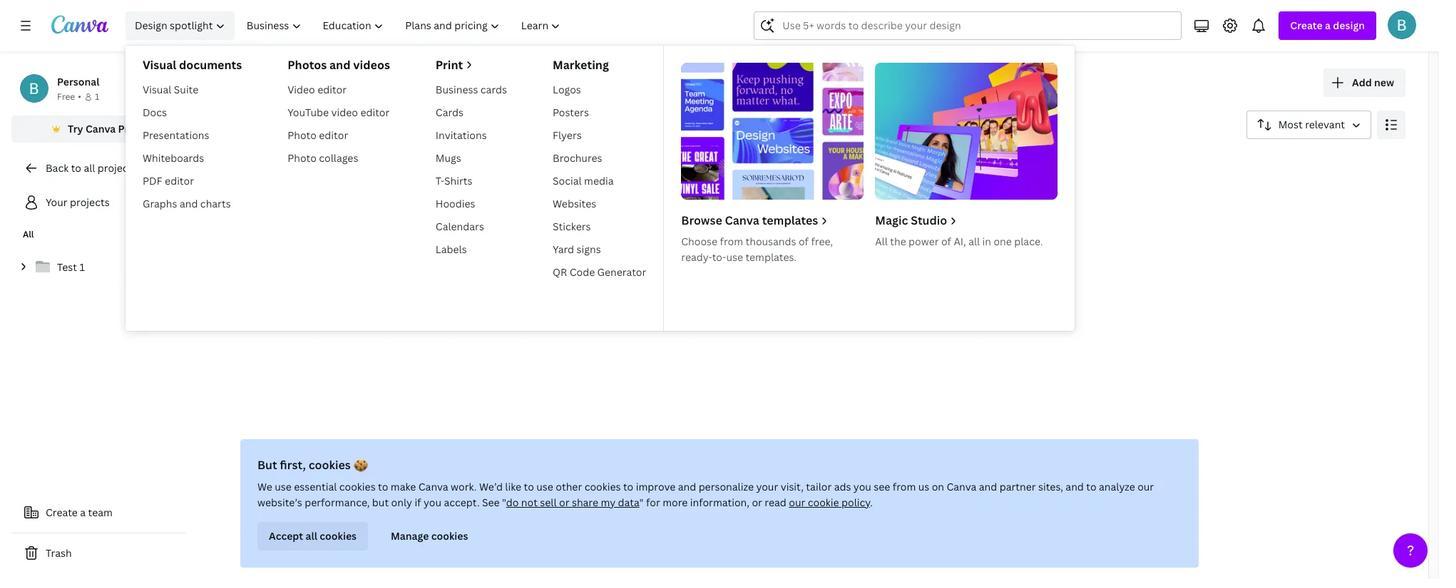 Task type: describe. For each thing, give the bounding box(es) containing it.
magic
[[875, 213, 908, 228]]

visual suite
[[143, 83, 199, 96]]

personal
[[57, 75, 99, 88]]

Sort by button
[[1247, 111, 1372, 139]]

1 for test 1 0 items
[[680, 236, 686, 250]]

see
[[482, 496, 500, 509]]

free,
[[811, 235, 833, 248]]

your projects inside the "your projects" link
[[46, 195, 110, 209]]

labels
[[436, 243, 467, 256]]

create a design
[[1291, 19, 1365, 32]]

power
[[909, 235, 939, 248]]

videos
[[461, 157, 494, 170]]

posters link
[[547, 101, 652, 124]]

all inside back to all projects link
[[84, 161, 95, 175]]

videos button
[[455, 151, 500, 178]]

create for create a design
[[1291, 19, 1323, 32]]

0 vertical spatial projects
[[254, 68, 349, 98]]

all button
[[197, 151, 221, 178]]

visual for visual documents
[[143, 57, 176, 73]]

graphs and charts
[[143, 197, 231, 210]]

all inside accept all cookies button
[[306, 529, 317, 543]]

we use essential cookies to make canva work. we'd like to use other cookies to improve and personalize your visit, tailor ads you see from us on canva and partner sites, and to analyze our website's performance, but only if you accept. see "
[[257, 480, 1154, 509]]

mugs link
[[430, 147, 513, 170]]

to right back
[[71, 161, 81, 175]]

but
[[257, 457, 277, 473]]

cookies up essential
[[309, 457, 351, 473]]

test 1 0 items
[[658, 236, 689, 264]]

.
[[870, 496, 873, 509]]

accept all cookies button
[[257, 522, 368, 551]]

new
[[1375, 76, 1394, 89]]

business cards
[[436, 83, 507, 96]]

brochures
[[553, 151, 602, 165]]

hoodies
[[436, 197, 475, 210]]

to up 'data'
[[623, 480, 634, 494]]

see
[[874, 480, 890, 494]]

Search search field
[[783, 12, 1154, 39]]

t-shirts
[[436, 174, 473, 188]]

brad klo image
[[1388, 11, 1417, 39]]

only
[[391, 496, 412, 509]]

qr
[[553, 265, 567, 279]]

business cards link
[[430, 78, 513, 101]]

marketing
[[553, 57, 609, 73]]

0 horizontal spatial all
[[23, 228, 34, 240]]

spotlight
[[170, 19, 213, 32]]

your projects link
[[11, 188, 185, 217]]

create a team button
[[11, 499, 185, 527]]

trash link
[[11, 539, 185, 568]]

0 vertical spatial 1
[[95, 91, 99, 103]]

test for test 1
[[57, 260, 77, 274]]

all inside design spotlight menu
[[969, 235, 980, 248]]

pdf editor link
[[137, 170, 248, 193]]

from inside choose from thousands of free, ready-to-use templates.
[[720, 235, 743, 248]]

browse canva templates
[[681, 213, 818, 228]]

photo for photo collages
[[288, 151, 317, 165]]

photo collages link
[[282, 147, 396, 170]]

shirts
[[444, 174, 473, 188]]

1 horizontal spatial your projects
[[197, 68, 349, 98]]

of for magic studio
[[941, 235, 952, 248]]

stickers
[[553, 220, 591, 233]]

documents
[[179, 57, 242, 73]]

pdf editor
[[143, 174, 194, 188]]

your
[[756, 480, 778, 494]]

docs
[[143, 106, 167, 119]]

other
[[556, 480, 582, 494]]

0 vertical spatial your
[[197, 68, 249, 98]]

data
[[618, 496, 640, 509]]

youtube video editor link
[[282, 101, 396, 124]]

cards
[[436, 106, 464, 119]]

we'd
[[479, 480, 503, 494]]

editor for photo editor
[[319, 128, 348, 142]]

0
[[658, 252, 664, 264]]

invitations
[[436, 128, 487, 142]]

qr code generator
[[553, 265, 646, 279]]

1 horizontal spatial use
[[537, 480, 553, 494]]

policy
[[842, 496, 870, 509]]

business
[[436, 83, 478, 96]]

editor for pdf editor
[[165, 174, 194, 188]]

pdf
[[143, 174, 162, 188]]

yard
[[553, 243, 574, 256]]

partner
[[1000, 480, 1036, 494]]

to right like
[[524, 480, 534, 494]]

visual documents
[[143, 57, 242, 73]]

back to all projects
[[46, 161, 137, 175]]

ai,
[[954, 235, 966, 248]]

cookie
[[808, 496, 839, 509]]

canva inside design spotlight menu
[[725, 213, 760, 228]]

of for browse canva templates
[[799, 235, 809, 248]]

most
[[1279, 118, 1303, 131]]

test 1 link
[[11, 253, 185, 282]]

to up "but"
[[378, 480, 388, 494]]

design spotlight
[[135, 19, 213, 32]]

create for create a team
[[46, 506, 78, 519]]

relevant
[[1305, 118, 1345, 131]]

try canva pro
[[68, 122, 135, 136]]

most relevant
[[1279, 118, 1345, 131]]

video
[[331, 106, 358, 119]]

personalize
[[699, 480, 754, 494]]

accept
[[269, 529, 303, 543]]

visual for visual suite
[[143, 83, 171, 96]]

trash
[[46, 546, 72, 560]]

flyers link
[[547, 124, 652, 147]]

one
[[994, 235, 1012, 248]]

whiteboards
[[143, 151, 204, 165]]

code
[[570, 265, 595, 279]]

video editor
[[288, 83, 347, 96]]

print
[[436, 57, 463, 73]]

pro
[[118, 122, 135, 136]]

generator
[[597, 265, 646, 279]]

studio
[[911, 213, 947, 228]]

cards
[[481, 83, 507, 96]]

design spotlight menu
[[126, 46, 1075, 331]]

add
[[1352, 76, 1372, 89]]

read
[[765, 496, 787, 509]]

use inside choose from thousands of free, ready-to-use templates.
[[726, 250, 743, 264]]

top level navigation element
[[123, 11, 1075, 331]]

from inside we use essential cookies to make canva work. we'd like to use other cookies to improve and personalize your visit, tailor ads you see from us on canva and partner sites, and to analyze our website's performance, but only if you accept. see "
[[893, 480, 916, 494]]

cookies down 🍪
[[339, 480, 376, 494]]

and up video editor link
[[330, 57, 351, 73]]

photo for photo editor
[[288, 128, 317, 142]]

photos
[[288, 57, 327, 73]]

cookies up my
[[585, 480, 621, 494]]

social
[[553, 174, 582, 188]]

1 vertical spatial projects
[[98, 161, 137, 175]]

invitations link
[[430, 124, 513, 147]]

work.
[[451, 480, 477, 494]]

thousands
[[746, 235, 796, 248]]



Task type: locate. For each thing, give the bounding box(es) containing it.
mugs
[[436, 151, 461, 165]]

1 vertical spatial our
[[789, 496, 806, 509]]

0 horizontal spatial create
[[46, 506, 78, 519]]

0 horizontal spatial test
[[57, 260, 77, 274]]

your projects up the youtube
[[197, 68, 349, 98]]

templates.
[[746, 250, 797, 264]]

video
[[288, 83, 315, 96]]

to
[[71, 161, 81, 175], [378, 480, 388, 494], [524, 480, 534, 494], [623, 480, 634, 494], [1087, 480, 1097, 494]]

0 vertical spatial photo
[[288, 128, 317, 142]]

cookies inside button
[[320, 529, 357, 543]]

a inside button
[[80, 506, 86, 519]]

your down back
[[46, 195, 68, 209]]

to-
[[712, 250, 726, 264]]

your projects down back to all projects
[[46, 195, 110, 209]]

t-shirts link
[[430, 170, 513, 193]]

choose
[[681, 235, 718, 248]]

test for test 1 0 items
[[658, 236, 678, 250]]

signs
[[577, 243, 601, 256]]

sites,
[[1039, 480, 1063, 494]]

0 horizontal spatial our
[[789, 496, 806, 509]]

ready-
[[681, 250, 712, 264]]

projects left pdf
[[98, 161, 137, 175]]

0 horizontal spatial a
[[80, 506, 86, 519]]

all for all the power of ai, all in one place.
[[875, 235, 888, 248]]

free
[[57, 91, 75, 103]]

visual up docs on the top of page
[[143, 83, 171, 96]]

canva up if
[[419, 480, 448, 494]]

0 horizontal spatial of
[[799, 235, 809, 248]]

editor for video editor
[[318, 83, 347, 96]]

projects up the youtube
[[254, 68, 349, 98]]

of
[[799, 235, 809, 248], [941, 235, 952, 248]]

browse
[[681, 213, 722, 228]]

0 horizontal spatial use
[[275, 480, 292, 494]]

2 or from the left
[[752, 496, 762, 509]]

1 horizontal spatial all
[[203, 157, 215, 170]]

videos
[[353, 57, 390, 73]]

1 vertical spatial all
[[969, 235, 980, 248]]

of left ai,
[[941, 235, 952, 248]]

share
[[572, 496, 598, 509]]

and up do not sell or share my data " for more information, or read our cookie policy .
[[678, 480, 696, 494]]

0 vertical spatial create
[[1291, 19, 1323, 32]]

0 horizontal spatial "
[[502, 496, 506, 509]]

0 horizontal spatial from
[[720, 235, 743, 248]]

1 horizontal spatial test
[[658, 236, 678, 250]]

you up "policy"
[[854, 480, 872, 494]]

" left the for
[[640, 496, 644, 509]]

0 vertical spatial from
[[720, 235, 743, 248]]

flyers
[[553, 128, 582, 142]]

editor right video
[[361, 106, 390, 119]]

we
[[257, 480, 272, 494]]

0 vertical spatial visual
[[143, 57, 176, 73]]

editor up 'youtube video editor'
[[318, 83, 347, 96]]

manage cookies
[[391, 529, 468, 543]]

2 visual from the top
[[143, 83, 171, 96]]

visual
[[143, 57, 176, 73], [143, 83, 171, 96]]

1 vertical spatial you
[[424, 496, 442, 509]]

1 for test 1
[[79, 260, 85, 274]]

2 photo from the top
[[288, 151, 317, 165]]

all inside button
[[203, 157, 215, 170]]

cookies inside button
[[431, 529, 468, 543]]

canva inside try canva pro button
[[86, 122, 116, 136]]

0 vertical spatial you
[[854, 480, 872, 494]]

do not sell or share my data " for more information, or read our cookie policy .
[[506, 496, 873, 509]]

2 of from the left
[[941, 235, 952, 248]]

1 photo from the top
[[288, 128, 317, 142]]

back
[[46, 161, 69, 175]]

add new
[[1352, 76, 1394, 89]]

use up website's
[[275, 480, 292, 494]]

essential
[[294, 480, 337, 494]]

cookies down performance, at bottom left
[[320, 529, 357, 543]]

to left analyze
[[1087, 480, 1097, 494]]

editor
[[318, 83, 347, 96], [361, 106, 390, 119], [319, 128, 348, 142], [165, 174, 194, 188]]

2 " from the left
[[640, 496, 644, 509]]

create inside dropdown button
[[1291, 19, 1323, 32]]

manage
[[391, 529, 429, 543]]

0 horizontal spatial or
[[559, 496, 570, 509]]

None search field
[[754, 11, 1182, 40]]

design
[[135, 19, 167, 32]]

0 horizontal spatial your
[[46, 195, 68, 209]]

1 horizontal spatial our
[[1138, 480, 1154, 494]]

photo collages
[[288, 151, 358, 165]]

use left "templates."
[[726, 250, 743, 264]]

1 " from the left
[[502, 496, 506, 509]]

1 horizontal spatial or
[[752, 496, 762, 509]]

all
[[84, 161, 95, 175], [969, 235, 980, 248], [306, 529, 317, 543]]

cards link
[[430, 101, 513, 124]]

create inside button
[[46, 506, 78, 519]]

all the power of ai, all in one place.
[[875, 235, 1043, 248]]

0 vertical spatial all
[[84, 161, 95, 175]]

create a design button
[[1279, 11, 1377, 40]]

our inside we use essential cookies to make canva work. we'd like to use other cookies to improve and personalize your visit, tailor ads you see from us on canva and partner sites, and to analyze our website's performance, but only if you accept. see "
[[1138, 480, 1154, 494]]

0 horizontal spatial all
[[84, 161, 95, 175]]

first,
[[280, 457, 306, 473]]

1 vertical spatial photo
[[288, 151, 317, 165]]

2 horizontal spatial all
[[969, 235, 980, 248]]

improve
[[636, 480, 676, 494]]

1 horizontal spatial your
[[197, 68, 249, 98]]

all left the in
[[969, 235, 980, 248]]

qr code generator link
[[547, 261, 652, 284]]

designs button
[[315, 151, 364, 178]]

all right accept
[[306, 529, 317, 543]]

print link
[[436, 57, 507, 73]]

1 vertical spatial your projects
[[46, 195, 110, 209]]

analyze
[[1099, 480, 1135, 494]]

1 vertical spatial test
[[57, 260, 77, 274]]

test 1
[[57, 260, 85, 274]]

1 up 'items'
[[680, 236, 686, 250]]

2 horizontal spatial use
[[726, 250, 743, 264]]

canva right try
[[86, 122, 116, 136]]

" right see
[[502, 496, 506, 509]]

website's
[[257, 496, 302, 509]]

of left free,
[[799, 235, 809, 248]]

2 horizontal spatial 1
[[680, 236, 686, 250]]

editor down youtube video editor 'link'
[[319, 128, 348, 142]]

your projects
[[197, 68, 349, 98], [46, 195, 110, 209]]

all inside design spotlight menu
[[875, 235, 888, 248]]

choose from thousands of free, ready-to-use templates.
[[681, 235, 833, 264]]

you
[[854, 480, 872, 494], [424, 496, 442, 509]]

all right back
[[84, 161, 95, 175]]

social media link
[[547, 170, 652, 193]]

1 vertical spatial a
[[80, 506, 86, 519]]

1 right •
[[95, 91, 99, 103]]

canva up choose from thousands of free, ready-to-use templates.
[[725, 213, 760, 228]]

from left us
[[893, 480, 916, 494]]

1 visual from the top
[[143, 57, 176, 73]]

media
[[584, 174, 614, 188]]

but
[[372, 496, 389, 509]]

from up to-
[[720, 235, 743, 248]]

a for team
[[80, 506, 86, 519]]

1 or from the left
[[559, 496, 570, 509]]

cookies down 'accept.'
[[431, 529, 468, 543]]

but first, cookies 🍪 dialog
[[240, 439, 1199, 568]]

0 vertical spatial our
[[1138, 480, 1154, 494]]

canva
[[86, 122, 116, 136], [725, 213, 760, 228], [419, 480, 448, 494], [947, 480, 977, 494]]

add new button
[[1324, 68, 1406, 97]]

1 horizontal spatial from
[[893, 480, 916, 494]]

do
[[506, 496, 519, 509]]

information,
[[690, 496, 750, 509]]

create left team
[[46, 506, 78, 519]]

or
[[559, 496, 570, 509], [752, 496, 762, 509]]

visual up visual suite at the left
[[143, 57, 176, 73]]

back to all projects link
[[11, 154, 185, 183]]

all for all button
[[203, 157, 215, 170]]

presentations link
[[137, 124, 248, 147]]

graphs and charts link
[[137, 193, 248, 215]]

presentations
[[143, 128, 209, 142]]

a left team
[[80, 506, 86, 519]]

1 vertical spatial 1
[[680, 236, 686, 250]]

create a team
[[46, 506, 113, 519]]

labels link
[[430, 238, 513, 261]]

our right analyze
[[1138, 480, 1154, 494]]

1 vertical spatial your
[[46, 195, 68, 209]]

1 vertical spatial create
[[46, 506, 78, 519]]

projects down back to all projects
[[70, 195, 110, 209]]

sell
[[540, 496, 557, 509]]

our down visit,
[[789, 496, 806, 509]]

canva right 'on'
[[947, 480, 977, 494]]

1 horizontal spatial 1
[[95, 91, 99, 103]]

ads
[[834, 480, 851, 494]]

1 down the "your projects" link at top
[[79, 260, 85, 274]]

1 horizontal spatial you
[[854, 480, 872, 494]]

2 vertical spatial projects
[[70, 195, 110, 209]]

or right sell
[[559, 496, 570, 509]]

1 vertical spatial visual
[[143, 83, 171, 96]]

" inside we use essential cookies to make canva work. we'd like to use other cookies to improve and personalize your visit, tailor ads you see from us on canva and partner sites, and to analyze our website's performance, but only if you accept. see "
[[502, 496, 506, 509]]

1 of from the left
[[799, 235, 809, 248]]

visual inside "link"
[[143, 83, 171, 96]]

and
[[330, 57, 351, 73], [180, 197, 198, 210], [678, 480, 696, 494], [979, 480, 997, 494], [1066, 480, 1084, 494]]

0 horizontal spatial 1
[[79, 260, 85, 274]]

0 vertical spatial your projects
[[197, 68, 349, 98]]

1 horizontal spatial a
[[1325, 19, 1331, 32]]

and right sites,
[[1066, 480, 1084, 494]]

0 vertical spatial test
[[658, 236, 678, 250]]

"
[[502, 496, 506, 509], [640, 496, 644, 509]]

photo down the youtube
[[288, 128, 317, 142]]

and down the pdf editor 'link'
[[180, 197, 198, 210]]

and left the partner
[[979, 480, 997, 494]]

you right if
[[424, 496, 442, 509]]

and inside graphs and charts link
[[180, 197, 198, 210]]

social media
[[553, 174, 614, 188]]

use
[[726, 250, 743, 264], [275, 480, 292, 494], [537, 480, 553, 494]]

in
[[983, 235, 991, 248]]

1 vertical spatial from
[[893, 480, 916, 494]]

1 horizontal spatial of
[[941, 235, 952, 248]]

manage cookies button
[[379, 522, 480, 551]]

1 inside test 1 0 items
[[680, 236, 686, 250]]

logos
[[553, 83, 581, 96]]

test inside test 1 link
[[57, 260, 77, 274]]

0 horizontal spatial your projects
[[46, 195, 110, 209]]

of inside choose from thousands of free, ready-to-use templates.
[[799, 235, 809, 248]]

free •
[[57, 91, 81, 103]]

create left design at the top of page
[[1291, 19, 1323, 32]]

or left read
[[752, 496, 762, 509]]

posters
[[553, 106, 589, 119]]

items
[[666, 252, 689, 264]]

2 vertical spatial all
[[306, 529, 317, 543]]

editor down 'whiteboards'
[[165, 174, 194, 188]]

2 vertical spatial 1
[[79, 260, 85, 274]]

try canva pro button
[[11, 116, 185, 143]]

a left design at the top of page
[[1325, 19, 1331, 32]]

uploads link
[[400, 225, 592, 276]]

your up docs link at the top of page
[[197, 68, 249, 98]]

1 horizontal spatial "
[[640, 496, 644, 509]]

use up sell
[[537, 480, 553, 494]]

2 horizontal spatial all
[[875, 235, 888, 248]]

test inside test 1 0 items
[[658, 236, 678, 250]]

a inside dropdown button
[[1325, 19, 1331, 32]]

0 horizontal spatial you
[[424, 496, 442, 509]]

websites link
[[547, 193, 652, 215]]

1 horizontal spatial all
[[306, 529, 317, 543]]

visit,
[[781, 480, 804, 494]]

create
[[1291, 19, 1323, 32], [46, 506, 78, 519]]

calendars link
[[430, 215, 513, 238]]

tailor
[[806, 480, 832, 494]]

a for design
[[1325, 19, 1331, 32]]

photo down photo editor
[[288, 151, 317, 165]]

youtube
[[288, 106, 329, 119]]

0 vertical spatial a
[[1325, 19, 1331, 32]]

suite
[[174, 83, 199, 96]]

1 horizontal spatial create
[[1291, 19, 1323, 32]]



Task type: vqa. For each thing, say whether or not it's contained in the screenshot.
WITHIN
no



